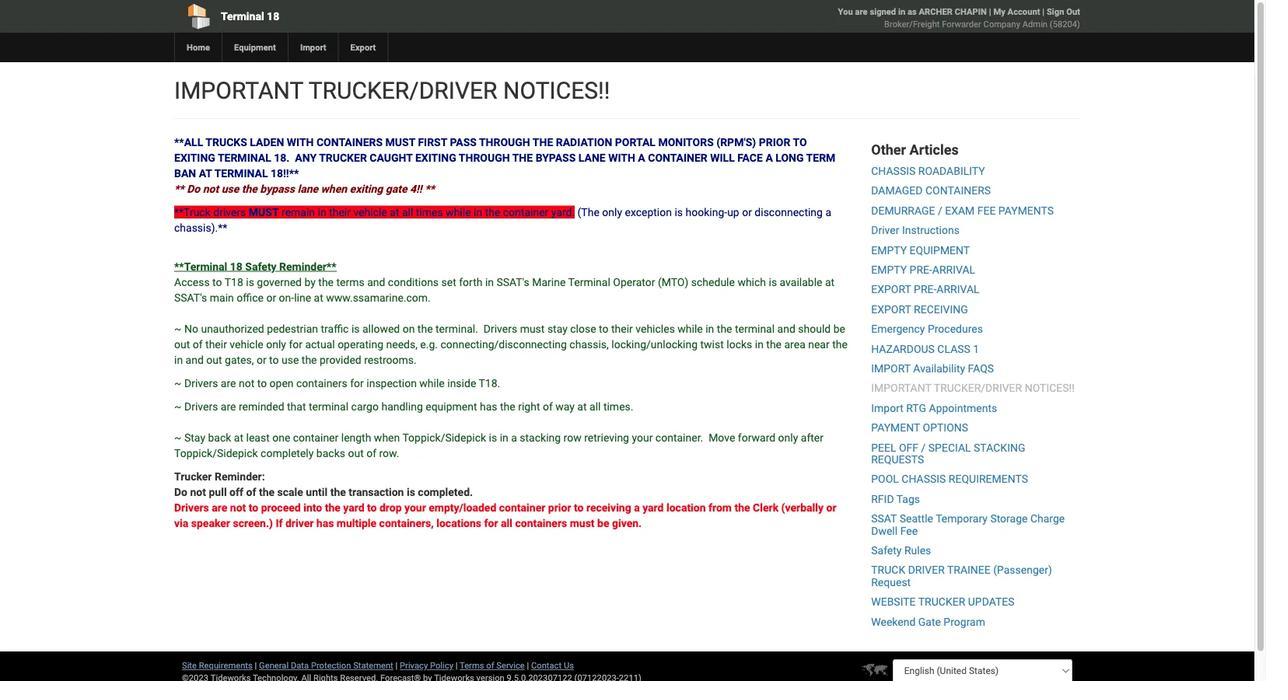 Task type: locate. For each thing, give the bounding box(es) containing it.
1 vertical spatial terminal
[[214, 167, 268, 180]]

truck driver trainee (passenger) request link
[[871, 564, 1052, 589]]

in right forth
[[485, 276, 494, 289]]

0 vertical spatial import
[[300, 42, 326, 53]]

to right close
[[599, 322, 609, 335]]

2 exiting from the left
[[415, 151, 456, 164]]

0 horizontal spatial out
[[174, 338, 190, 351]]

for down pedestrian
[[289, 338, 303, 351]]

2 horizontal spatial for
[[484, 517, 498, 530]]

their left the vehicles
[[611, 322, 633, 335]]

0 vertical spatial a
[[826, 206, 831, 219]]

of inside '~ no unauthorized pedestrian traffic is allowed on the terminal.  drivers must stay close to their vehicles while in the terminal and should be out of their vehicle only for actual operating needs, e.g. connecting/disconnecting chassis, locking/unlocking twist locks in the area near the in and out gates, or to use the provided restrooms.'
[[193, 338, 203, 351]]

0 horizontal spatial when
[[321, 182, 347, 195]]

trucker right any
[[319, 151, 367, 164]]

2 vertical spatial for
[[484, 517, 498, 530]]

1 horizontal spatial your
[[632, 431, 653, 444]]

chassis,
[[570, 338, 609, 351]]

0 vertical spatial must
[[385, 136, 415, 149]]

be down receiving
[[597, 517, 609, 530]]

1 horizontal spatial toppick/sidepick
[[402, 431, 486, 444]]

1 horizontal spatial safety
[[871, 544, 902, 557]]

1 vertical spatial with
[[608, 151, 635, 164]]

1 export from the top
[[871, 283, 911, 296]]

that
[[287, 400, 306, 413]]

empty down driver
[[871, 244, 907, 257]]

scale
[[277, 486, 303, 499]]

vehicle up gates,
[[230, 338, 263, 351]]

trucks
[[206, 136, 247, 149]]

notices!! up stacking
[[1025, 382, 1075, 395]]

18 up t18
[[230, 260, 243, 273]]

only down pedestrian
[[266, 338, 286, 351]]

are right you
[[855, 7, 868, 17]]

ssat's left 'marine'
[[497, 276, 530, 289]]

the inside **terminal 18 safety reminder** access to t18 is governed by the terms and conditions set forth in ssat's marine terminal operator (mto) schedule which is available at ssat's main office or on-line at
[[318, 276, 334, 289]]

1 vertical spatial arrival
[[937, 283, 980, 296]]

to left open
[[257, 377, 267, 390]]

truck
[[871, 564, 906, 577]]

home
[[187, 42, 210, 53]]

completed.
[[418, 486, 473, 499]]

on-
[[279, 291, 294, 304]]

import rtg appointments link
[[871, 402, 997, 415]]

container left prior
[[499, 501, 545, 514]]

0 horizontal spatial terminal
[[309, 400, 349, 413]]

1 exiting from the left
[[174, 151, 215, 164]]

3 ~ from the top
[[174, 400, 182, 413]]

equipment link
[[222, 33, 288, 62]]

safety inside **terminal 18 safety reminder** access to t18 is governed by the terms and conditions set forth in ssat's marine terminal operator (mto) schedule which is available at ssat's main office or on-line at
[[245, 260, 277, 273]]

2 vertical spatial all
[[501, 517, 513, 530]]

1 vertical spatial containers
[[926, 184, 991, 197]]

of left way
[[543, 400, 553, 413]]

tags
[[897, 493, 920, 506]]

containers up caught on the left top of page
[[317, 136, 383, 149]]

1
[[973, 343, 979, 355]]

appointments
[[929, 402, 997, 415]]

2 vertical spatial out
[[348, 447, 364, 460]]

1 horizontal spatial must
[[570, 517, 595, 530]]

2 ** from the left
[[425, 182, 435, 195]]

1 vertical spatial only
[[266, 338, 286, 351]]

requests
[[871, 453, 924, 466]]

roadability
[[918, 165, 985, 178]]

0 horizontal spatial **
[[174, 182, 184, 195]]

~ for ~ stay back at least one container length when toppick/sidepick is in a stacking row retrieving your container.  move forward only after toppick/sidepick completely backs out of row.
[[174, 431, 182, 444]]

~ inside ~ stay back at least one container length when toppick/sidepick is in a stacking row retrieving your container.  move forward only after toppick/sidepick completely backs out of row.
[[174, 431, 182, 444]]

is right which
[[769, 276, 777, 289]]

export up emergency
[[871, 303, 911, 316]]

0 vertical spatial vehicle
[[353, 206, 387, 219]]

18!!**
[[271, 167, 299, 180]]

~ drivers are not to open containers for inspection while inside t18.
[[174, 377, 500, 390]]

1 horizontal spatial and
[[367, 276, 385, 289]]

for right locations
[[484, 517, 498, 530]]

out down no
[[174, 338, 190, 351]]

2 vertical spatial a
[[634, 501, 640, 514]]

0 vertical spatial containers
[[296, 377, 347, 390]]

be inside trucker reminder: do not pull off of the scale until the transaction is completed. drivers are not to proceed into the yard to drop your empty/loaded container prior to receiving a yard location from the clerk (verbally or via speaker screen.) if driver has multiple containers, locations for all containers must be given.
[[597, 517, 609, 530]]

and down no
[[186, 354, 204, 366]]

terminal right 'marine'
[[568, 276, 610, 289]]

must inside trucker reminder: do not pull off of the scale until the transaction is completed. drivers are not to proceed into the yard to drop your empty/loaded container prior to receiving a yard location from the clerk (verbally or via speaker screen.) if driver has multiple containers, locations for all containers must be given.
[[570, 517, 595, 530]]

0 horizontal spatial exiting
[[174, 151, 215, 164]]

0 vertical spatial and
[[367, 276, 385, 289]]

only right the (the
[[602, 206, 622, 219]]

or right up
[[742, 206, 752, 219]]

rfid tags link
[[871, 493, 920, 506]]

your inside trucker reminder: do not pull off of the scale until the transaction is completed. drivers are not to proceed into the yard to drop your empty/loaded container prior to receiving a yard location from the clerk (verbally or via speaker screen.) if driver has multiple containers, locations for all containers must be given.
[[404, 501, 426, 514]]

0 vertical spatial terminal
[[735, 322, 775, 335]]

all left times
[[402, 206, 413, 219]]

pre- down empty pre-arrival "link"
[[914, 283, 937, 296]]

caught
[[370, 151, 413, 164]]

is inside (the only exception is hooking-up or disconnecting a chassis).**
[[675, 206, 683, 219]]

the right until
[[330, 486, 346, 499]]

/
[[938, 204, 942, 217], [921, 441, 926, 454]]

0 vertical spatial with
[[287, 136, 314, 149]]

out
[[1067, 7, 1080, 17]]

fee
[[978, 204, 996, 217]]

from
[[709, 501, 732, 514]]

notices!! inside the other articles chassis roadability damaged containers demurrage / exam fee payments driver instructions empty equipment empty pre-arrival export pre-arrival export receiving emergency procedures hazardous class 1 import availability faqs important trucker/driver notices!! import rtg appointments payment options peel off / special stacking requests pool chassis requirements rfid tags ssat seattle temporary storage charge dwell fee safety rules truck driver trainee (passenger) request website trucker updates weekend gate program
[[1025, 382, 1075, 395]]

~ inside '~ no unauthorized pedestrian traffic is allowed on the terminal.  drivers must stay close to their vehicles while in the terminal and should be out of their vehicle only for actual operating needs, e.g. connecting/disconnecting chassis, locking/unlocking twist locks in the area near the in and out gates, or to use the provided restrooms.'
[[174, 322, 182, 335]]

exiting down **all
[[174, 151, 215, 164]]

not inside **all trucks laden with containers must first pass through the radiation portal monitors (rpm's) prior to exiting terminal 18.  any trucker caught exiting through the bypass lane with a container will face a long term ban at terminal 18!!** ** do not use the bypass lane when exiting gate 4!! **
[[203, 182, 219, 195]]

0 vertical spatial 18
[[267, 10, 279, 23]]

general
[[259, 661, 289, 671]]

2 horizontal spatial and
[[777, 322, 796, 335]]

container left yard.
[[503, 206, 549, 219]]

a down prior
[[766, 151, 773, 164]]

a up given.
[[634, 501, 640, 514]]

0 vertical spatial out
[[174, 338, 190, 351]]

must left "stay"
[[520, 322, 545, 335]]

empty
[[871, 244, 907, 257], [871, 264, 907, 276]]

the right the by
[[318, 276, 334, 289]]

2 vertical spatial their
[[205, 338, 227, 351]]

vehicle down "exiting"
[[353, 206, 387, 219]]

import up payment
[[871, 402, 904, 415]]

important trucker/driver notices!!
[[174, 77, 610, 104]]

1 vertical spatial export
[[871, 303, 911, 316]]

0 vertical spatial when
[[321, 182, 347, 195]]

1 vertical spatial safety
[[871, 544, 902, 557]]

1 vertical spatial empty
[[871, 264, 907, 276]]

up
[[727, 206, 739, 219]]

or left on- in the top of the page
[[266, 291, 276, 304]]

1 vertical spatial has
[[316, 517, 334, 530]]

when right lane
[[321, 182, 347, 195]]

use inside '~ no unauthorized pedestrian traffic is allowed on the terminal.  drivers must stay close to their vehicles while in the terminal and should be out of their vehicle only for actual operating needs, e.g. connecting/disconnecting chassis, locking/unlocking twist locks in the area near the in and out gates, or to use the provided restrooms.'
[[282, 354, 299, 366]]

0 vertical spatial important
[[174, 77, 303, 104]]

only left after
[[778, 431, 798, 444]]

locks
[[727, 338, 752, 351]]

is left hooking-
[[675, 206, 683, 219]]

stay
[[184, 431, 205, 444]]

| right policy
[[456, 661, 458, 671]]

0 vertical spatial be
[[834, 322, 845, 335]]

1 vertical spatial do
[[174, 486, 187, 499]]

protection
[[311, 661, 351, 671]]

be inside '~ no unauthorized pedestrian traffic is allowed on the terminal.  drivers must stay close to their vehicles while in the terminal and should be out of their vehicle only for actual operating needs, e.g. connecting/disconnecting chassis, locking/unlocking twist locks in the area near the in and out gates, or to use the provided restrooms.'
[[834, 322, 845, 335]]

notices!! up radiation
[[503, 77, 610, 104]]

1 vertical spatial toppick/sidepick
[[174, 447, 258, 460]]

1 horizontal spatial exiting
[[415, 151, 456, 164]]

to up open
[[269, 354, 279, 366]]

out inside ~ stay back at least one container length when toppick/sidepick is in a stacking row retrieving your container.  move forward only after toppick/sidepick completely backs out of row.
[[348, 447, 364, 460]]

1 horizontal spatial when
[[374, 431, 400, 444]]

your right retrieving
[[632, 431, 653, 444]]

at right available
[[825, 276, 835, 289]]

1 empty from the top
[[871, 244, 907, 257]]

safety
[[245, 260, 277, 273], [871, 544, 902, 557]]

1 vertical spatial vehicle
[[230, 338, 263, 351]]

the down actual
[[302, 354, 317, 366]]

0 vertical spatial /
[[938, 204, 942, 217]]

the left bypass at the top
[[512, 151, 533, 164]]

are down pull
[[212, 501, 227, 514]]

exam
[[945, 204, 975, 217]]

1 vertical spatial while
[[678, 322, 703, 335]]

is inside '~ no unauthorized pedestrian traffic is allowed on the terminal.  drivers must stay close to their vehicles while in the terminal and should be out of their vehicle only for actual operating needs, e.g. connecting/disconnecting chassis, locking/unlocking twist locks in the area near the in and out gates, or to use the provided restrooms.'
[[352, 322, 360, 335]]

import inside the other articles chassis roadability damaged containers demurrage / exam fee payments driver instructions empty equipment empty pre-arrival export pre-arrival export receiving emergency procedures hazardous class 1 import availability faqs important trucker/driver notices!! import rtg appointments payment options peel off / special stacking requests pool chassis requirements rfid tags ssat seattle temporary storage charge dwell fee safety rules truck driver trainee (passenger) request website trucker updates weekend gate program
[[871, 402, 904, 415]]

1 vertical spatial ssat's
[[174, 291, 207, 304]]

**all
[[174, 136, 203, 149]]

any
[[295, 151, 317, 164]]

off
[[230, 486, 243, 499]]

0 vertical spatial the
[[533, 136, 553, 149]]

1 yard from the left
[[343, 501, 364, 514]]

4 ~ from the top
[[174, 431, 182, 444]]

1 horizontal spatial yard
[[643, 501, 664, 514]]

policy
[[430, 661, 453, 671]]

equipment
[[910, 244, 970, 257]]

export receiving link
[[871, 303, 968, 316]]

safety up truck
[[871, 544, 902, 557]]

/ right off
[[921, 441, 926, 454]]

0 vertical spatial notices!!
[[503, 77, 610, 104]]

a inside ~ stay back at least one container length when toppick/sidepick is in a stacking row retrieving your container.  move forward only after toppick/sidepick completely backs out of row.
[[511, 431, 517, 444]]

move
[[709, 431, 735, 444]]

import link
[[288, 33, 338, 62]]

terminal down the ~ drivers are not to open containers for inspection while inside t18.
[[309, 400, 349, 413]]

special
[[929, 441, 971, 454]]

1 vertical spatial container
[[293, 431, 339, 444]]

in right locks on the right of page
[[755, 338, 764, 351]]

1 horizontal spatial important
[[871, 382, 932, 395]]

of right off
[[246, 486, 256, 499]]

0 horizontal spatial with
[[287, 136, 314, 149]]

way
[[556, 400, 575, 413]]

in inside you are signed in as archer chapin | my account | sign out broker/freight forwarder company admin (58204)
[[898, 7, 906, 17]]

1 horizontal spatial out
[[206, 354, 222, 366]]

or inside **terminal 18 safety reminder** access to t18 is governed by the terms and conditions set forth in ssat's marine terminal operator (mto) schedule which is available at ssat's main office or on-line at
[[266, 291, 276, 304]]

all
[[402, 206, 413, 219], [590, 400, 601, 413], [501, 517, 513, 530]]

other
[[871, 142, 906, 158]]

1 vertical spatial when
[[374, 431, 400, 444]]

conditions
[[388, 276, 439, 289]]

1 vertical spatial 18
[[230, 260, 243, 273]]

has inside trucker reminder: do not pull off of the scale until the transaction is completed. drivers are not to proceed into the yard to drop your empty/loaded container prior to receiving a yard location from the clerk (verbally or via speaker screen.) if driver has multiple containers, locations for all containers must be given.
[[316, 517, 334, 530]]

at right way
[[577, 400, 587, 413]]

1 vertical spatial notices!!
[[1025, 382, 1075, 395]]

1 horizontal spatial **
[[425, 182, 435, 195]]

to up main
[[212, 276, 222, 289]]

empty equipment link
[[871, 244, 970, 257]]

must
[[385, 136, 415, 149], [249, 206, 279, 219]]

exiting down first
[[415, 151, 456, 164]]

which
[[738, 276, 766, 289]]

pull
[[209, 486, 227, 499]]

1 horizontal spatial trucker
[[918, 596, 965, 609]]

of down no
[[193, 338, 203, 351]]

schedule
[[691, 276, 735, 289]]

dwell
[[871, 525, 898, 537]]

website
[[871, 596, 916, 609]]

terminal inside '~ no unauthorized pedestrian traffic is allowed on the terminal.  drivers must stay close to their vehicles while in the terminal and should be out of their vehicle only for actual operating needs, e.g. connecting/disconnecting chassis, locking/unlocking twist locks in the area near the in and out gates, or to use the provided restrooms.'
[[735, 322, 775, 335]]

has down t18.
[[480, 400, 497, 413]]

1 horizontal spatial all
[[501, 517, 513, 530]]

1 horizontal spatial be
[[834, 322, 845, 335]]

drivers inside '~ no unauthorized pedestrian traffic is allowed on the terminal.  drivers must stay close to their vehicles while in the terminal and should be out of their vehicle only for actual operating needs, e.g. connecting/disconnecting chassis, locking/unlocking twist locks in the area near the in and out gates, or to use the provided restrooms.'
[[484, 322, 517, 335]]

stacking
[[974, 441, 1026, 454]]

stacking
[[520, 431, 561, 444]]

containers
[[317, 136, 383, 149], [926, 184, 991, 197]]

use inside **all trucks laden with containers must first pass through the radiation portal monitors (rpm's) prior to exiting terminal 18.  any trucker caught exiting through the bypass lane with a container will face a long term ban at terminal 18!!** ** do not use the bypass lane when exiting gate 4!! **
[[221, 182, 239, 195]]

safety rules link
[[871, 544, 931, 557]]

account
[[1008, 7, 1040, 17]]

2 horizontal spatial a
[[826, 206, 831, 219]]

while left inside
[[420, 377, 445, 390]]

t18
[[225, 276, 243, 289]]

handling
[[381, 400, 423, 413]]

0 vertical spatial export
[[871, 283, 911, 296]]

0 horizontal spatial must
[[249, 206, 279, 219]]

1 ** from the left
[[174, 182, 184, 195]]

a inside (the only exception is hooking-up or disconnecting a chassis).**
[[826, 206, 831, 219]]

for up cargo
[[350, 377, 364, 390]]

contact
[[531, 661, 562, 671]]

exiting
[[350, 182, 383, 195]]

safety up governed
[[245, 260, 277, 273]]

to
[[212, 276, 222, 289], [599, 322, 609, 335], [269, 354, 279, 366], [257, 377, 267, 390], [249, 501, 258, 514], [367, 501, 377, 514], [574, 501, 584, 514]]

transaction
[[349, 486, 404, 499]]

trucker up gate
[[918, 596, 965, 609]]

at right back
[[234, 431, 243, 444]]

0 vertical spatial trucker/driver
[[308, 77, 497, 104]]

2 vertical spatial only
[[778, 431, 798, 444]]

important inside the other articles chassis roadability damaged containers demurrage / exam fee payments driver instructions empty equipment empty pre-arrival export pre-arrival export receiving emergency procedures hazardous class 1 import availability faqs important trucker/driver notices!! import rtg appointments payment options peel off / special stacking requests pool chassis requirements rfid tags ssat seattle temporary storage charge dwell fee safety rules truck driver trainee (passenger) request website trucker updates weekend gate program
[[871, 382, 932, 395]]

1 horizontal spatial a
[[766, 151, 773, 164]]

yard up multiple
[[343, 501, 364, 514]]

right
[[518, 400, 540, 413]]

a
[[638, 151, 645, 164], [766, 151, 773, 164]]

0 horizontal spatial their
[[205, 338, 227, 351]]

with down portal
[[608, 151, 635, 164]]

1 horizontal spatial terminal
[[568, 276, 610, 289]]

1 ~ from the top
[[174, 322, 182, 335]]

must
[[520, 322, 545, 335], [570, 517, 595, 530]]

must inside '~ no unauthorized pedestrian traffic is allowed on the terminal.  drivers must stay close to their vehicles while in the terminal and should be out of their vehicle only for actual operating needs, e.g. connecting/disconnecting chassis, locking/unlocking twist locks in the area near the in and out gates, or to use the provided restrooms.'
[[520, 322, 545, 335]]

must up caught on the left top of page
[[385, 136, 415, 149]]

1 horizontal spatial a
[[634, 501, 640, 514]]

is left stacking
[[489, 431, 497, 444]]

0 horizontal spatial be
[[597, 517, 609, 530]]

0 horizontal spatial important
[[174, 77, 303, 104]]

for
[[289, 338, 303, 351], [350, 377, 364, 390], [484, 517, 498, 530]]

for inside trucker reminder: do not pull off of the scale until the transaction is completed. drivers are not to proceed into the yard to drop your empty/loaded container prior to receiving a yard location from the clerk (verbally or via speaker screen.) if driver has multiple containers, locations for all containers must be given.
[[484, 517, 498, 530]]

1 vertical spatial and
[[777, 322, 796, 335]]

all left times. on the bottom of page
[[590, 400, 601, 413]]

do
[[187, 182, 200, 195], [174, 486, 187, 499]]

and up area
[[777, 322, 796, 335]]

office
[[237, 291, 264, 304]]

instructions
[[902, 224, 960, 237]]

the left area
[[766, 338, 782, 351]]

containers inside **all trucks laden with containers must first pass through the radiation portal monitors (rpm's) prior to exiting terminal 18.  any trucker caught exiting through the bypass lane with a container will face a long term ban at terminal 18!!** ** do not use the bypass lane when exiting gate 4!! **
[[317, 136, 383, 149]]

|
[[989, 7, 991, 17], [1042, 7, 1045, 17], [255, 661, 257, 671], [396, 661, 398, 671], [456, 661, 458, 671], [527, 661, 529, 671]]

1 a from the left
[[638, 151, 645, 164]]

0 vertical spatial has
[[480, 400, 497, 413]]

2 horizontal spatial while
[[678, 322, 703, 335]]

0 horizontal spatial use
[[221, 182, 239, 195]]

2 vertical spatial container
[[499, 501, 545, 514]]

container inside ~ stay back at least one container length when toppick/sidepick is in a stacking row retrieving your container.  move forward only after toppick/sidepick completely backs out of row.
[[293, 431, 339, 444]]

trucker inside **all trucks laden with containers must first pass through the radiation portal monitors (rpm's) prior to exiting terminal 18.  any trucker caught exiting through the bypass lane with a container will face a long term ban at terminal 18!!** ** do not use the bypass lane when exiting gate 4!! **
[[319, 151, 367, 164]]

container up backs
[[293, 431, 339, 444]]

| right service
[[527, 661, 529, 671]]

gate
[[386, 182, 407, 195]]

or inside (the only exception is hooking-up or disconnecting a chassis).**
[[742, 206, 752, 219]]

empty down empty equipment "link"
[[871, 264, 907, 276]]

or inside trucker reminder: do not pull off of the scale until the transaction is completed. drivers are not to proceed into the yard to drop your empty/loaded container prior to receiving a yard location from the clerk (verbally or via speaker screen.) if driver has multiple containers, locations for all containers must be given.
[[826, 501, 837, 514]]

0 vertical spatial your
[[632, 431, 653, 444]]

is up the operating
[[352, 322, 360, 335]]

needs,
[[386, 338, 418, 351]]

toppick/sidepick down back
[[174, 447, 258, 460]]

containers down provided
[[296, 377, 347, 390]]

equipment
[[234, 42, 276, 53]]

0 horizontal spatial your
[[404, 501, 426, 514]]

0 vertical spatial ssat's
[[497, 276, 530, 289]]

arrival up receiving
[[937, 283, 980, 296]]

at inside ~ stay back at least one container length when toppick/sidepick is in a stacking row retrieving your container.  move forward only after toppick/sidepick completely backs out of row.
[[234, 431, 243, 444]]

only inside '~ no unauthorized pedestrian traffic is allowed on the terminal.  drivers must stay close to their vehicles while in the terminal and should be out of their vehicle only for actual operating needs, e.g. connecting/disconnecting chassis, locking/unlocking twist locks in the area near the in and out gates, or to use the provided restrooms.'
[[266, 338, 286, 351]]

site requirements link
[[182, 661, 253, 671]]

monitors
[[658, 136, 714, 149]]

~ for ~ drivers are not to open containers for inspection while inside t18.
[[174, 377, 182, 390]]

out down length
[[348, 447, 364, 460]]

must down bypass
[[249, 206, 279, 219]]

sign
[[1047, 7, 1064, 17]]

(the
[[578, 206, 600, 219]]

containers
[[296, 377, 347, 390], [515, 517, 567, 530]]

0 horizontal spatial a
[[638, 151, 645, 164]]

while inside '~ no unauthorized pedestrian traffic is allowed on the terminal.  drivers must stay close to their vehicles while in the terminal and should be out of their vehicle only for actual operating needs, e.g. connecting/disconnecting chassis, locking/unlocking twist locks in the area near the in and out gates, or to use the provided restrooms.'
[[678, 322, 703, 335]]

statement
[[353, 661, 393, 671]]

disconnecting
[[755, 206, 823, 219]]

open
[[270, 377, 294, 390]]

forwarder
[[942, 19, 981, 29]]

import availability faqs link
[[871, 362, 994, 375]]

0 horizontal spatial terminal
[[221, 10, 264, 23]]

1 horizontal spatial for
[[350, 377, 364, 390]]

for inside '~ no unauthorized pedestrian traffic is allowed on the terminal.  drivers must stay close to their vehicles while in the terminal and should be out of their vehicle only for actual operating needs, e.g. connecting/disconnecting chassis, locking/unlocking twist locks in the area near the in and out gates, or to use the provided restrooms.'
[[289, 338, 303, 351]]

radiation
[[556, 136, 612, 149]]

import left export link
[[300, 42, 326, 53]]

pre- down empty equipment "link"
[[910, 264, 932, 276]]

** right 4!!
[[425, 182, 435, 195]]

1 vertical spatial use
[[282, 354, 299, 366]]

2 ~ from the top
[[174, 377, 182, 390]]

terminal inside **terminal 18 safety reminder** access to t18 is governed by the terms and conditions set forth in ssat's marine terminal operator (mto) schedule which is available at ssat's main office or on-line at
[[568, 276, 610, 289]]

trucker/driver down export
[[308, 77, 497, 104]]

terminal up equipment link
[[221, 10, 264, 23]]

governed
[[257, 276, 302, 289]]

1 vertical spatial import
[[871, 402, 904, 415]]

18 inside **terminal 18 safety reminder** access to t18 is governed by the terms and conditions set forth in ssat's marine terminal operator (mto) schedule which is available at ssat's main office or on-line at
[[230, 260, 243, 273]]

0 vertical spatial only
[[602, 206, 622, 219]]



Task type: vqa. For each thing, say whether or not it's contained in the screenshot.
Contact
yes



Task type: describe. For each thing, give the bounding box(es) containing it.
near
[[808, 338, 830, 351]]

not down gates,
[[239, 377, 255, 390]]

1 vertical spatial must
[[249, 206, 279, 219]]

to inside **terminal 18 safety reminder** access to t18 is governed by the terms and conditions set forth in ssat's marine terminal operator (mto) schedule which is available at ssat's main office or on-line at
[[212, 276, 222, 289]]

are inside trucker reminder: do not pull off of the scale until the transaction is completed. drivers are not to proceed into the yard to drop your empty/loaded container prior to receiving a yard location from the clerk (verbally or via speaker screen.) if driver has multiple containers, locations for all containers must be given.
[[212, 501, 227, 514]]

1 horizontal spatial ssat's
[[497, 276, 530, 289]]

when inside **all trucks laden with containers must first pass through the radiation portal monitors (rpm's) prior to exiting terminal 18.  any trucker caught exiting through the bypass lane with a container will face a long term ban at terminal 18!!** ** do not use the bypass lane when exiting gate 4!! **
[[321, 182, 347, 195]]

line
[[294, 291, 311, 304]]

clerk
[[753, 501, 779, 514]]

| left general
[[255, 661, 257, 671]]

twist
[[700, 338, 724, 351]]

are inside you are signed in as archer chapin | my account | sign out broker/freight forwarder company admin (58204)
[[855, 7, 868, 17]]

only inside (the only exception is hooking-up or disconnecting a chassis).**
[[602, 206, 622, 219]]

term
[[806, 151, 836, 164]]

2 empty from the top
[[871, 264, 907, 276]]

to down transaction
[[367, 501, 377, 514]]

**terminal
[[174, 260, 227, 273]]

other articles chassis roadability damaged containers demurrage / exam fee payments driver instructions empty equipment empty pre-arrival export pre-arrival export receiving emergency procedures hazardous class 1 import availability faqs important trucker/driver notices!! import rtg appointments payment options peel off / special stacking requests pool chassis requirements rfid tags ssat seattle temporary storage charge dwell fee safety rules truck driver trainee (passenger) request website trucker updates weekend gate program
[[871, 142, 1075, 628]]

0 vertical spatial chassis
[[871, 165, 916, 178]]

if
[[276, 517, 283, 530]]

in up the twist
[[706, 322, 714, 335]]

completely
[[261, 447, 314, 460]]

www.ssamarine.com
[[326, 291, 428, 304]]

demurrage
[[871, 204, 935, 217]]

www.ssamarine.com .
[[326, 291, 431, 304]]

container inside trucker reminder: do not pull off of the scale until the transaction is completed. drivers are not to proceed into the yard to drop your empty/loaded container prior to receiving a yard location from the clerk (verbally or via speaker screen.) if driver has multiple containers, locations for all containers must be given.
[[499, 501, 545, 514]]

only inside ~ stay back at least one container length when toppick/sidepick is in a stacking row retrieving your container.  move forward only after toppick/sidepick completely backs out of row.
[[778, 431, 798, 444]]

trucker/driver inside the other articles chassis roadability damaged containers demurrage / exam fee payments driver instructions empty equipment empty pre-arrival export pre-arrival export receiving emergency procedures hazardous class 1 import availability faqs important trucker/driver notices!! import rtg appointments payment options peel off / special stacking requests pool chassis requirements rfid tags ssat seattle temporary storage charge dwell fee safety rules truck driver trainee (passenger) request website trucker updates weekend gate program
[[934, 382, 1022, 395]]

the down **all trucks laden with containers must first pass through the radiation portal monitors (rpm's) prior to exiting terminal 18.  any trucker caught exiting through the bypass lane with a container will face a long term ban at terminal 18!!** ** do not use the bypass lane when exiting gate 4!! **
[[485, 206, 500, 219]]

in inside ~ stay back at least one container length when toppick/sidepick is in a stacking row retrieving your container.  move forward only after toppick/sidepick completely backs out of row.
[[500, 431, 509, 444]]

at right 'line'
[[314, 291, 323, 304]]

1 horizontal spatial /
[[938, 204, 942, 217]]

trucker
[[174, 470, 212, 483]]

1 vertical spatial chassis
[[902, 473, 946, 486]]

receiving
[[914, 303, 968, 316]]

location
[[667, 501, 706, 514]]

~ for ~ no unauthorized pedestrian traffic is allowed on the terminal.  drivers must stay close to their vehicles while in the terminal and should be out of their vehicle only for actual operating needs, e.g. connecting/disconnecting chassis, locking/unlocking twist locks in the area near the in and out gates, or to use the provided restrooms.
[[174, 322, 182, 335]]

0 horizontal spatial while
[[420, 377, 445, 390]]

0 vertical spatial terminal
[[221, 10, 264, 23]]

prior
[[548, 501, 571, 514]]

.
[[428, 291, 431, 304]]

to right prior
[[574, 501, 584, 514]]

trucker reminder: do not pull off of the scale until the transaction is completed. drivers are not to proceed into the yard to drop your empty/loaded container prior to receiving a yard location from the clerk (verbally or via speaker screen.) if driver has multiple containers, locations for all containers must be given.
[[174, 470, 837, 530]]

the up proceed
[[259, 486, 275, 499]]

class
[[938, 343, 971, 355]]

is inside ~ stay back at least one container length when toppick/sidepick is in a stacking row retrieving your container.  move forward only after toppick/sidepick completely backs out of row.
[[489, 431, 497, 444]]

receiving
[[586, 501, 631, 514]]

broker/freight
[[884, 19, 940, 29]]

| left my
[[989, 7, 991, 17]]

0 vertical spatial through
[[479, 136, 530, 149]]

trucker inside the other articles chassis roadability damaged containers demurrage / exam fee payments driver instructions empty equipment empty pre-arrival export pre-arrival export receiving emergency procedures hazardous class 1 import availability faqs important trucker/driver notices!! import rtg appointments payment options peel off / special stacking requests pool chassis requirements rfid tags ssat seattle temporary storage charge dwell fee safety rules truck driver trainee (passenger) request website trucker updates weekend gate program
[[918, 596, 965, 609]]

as
[[908, 7, 917, 17]]

of inside trucker reminder: do not pull off of the scale until the transaction is completed. drivers are not to proceed into the yard to drop your empty/loaded container prior to receiving a yard location from the clerk (verbally or via speaker screen.) if driver has multiple containers, locations for all containers must be given.
[[246, 486, 256, 499]]

not down off
[[230, 501, 246, 514]]

2 export from the top
[[871, 303, 911, 316]]

2 yard from the left
[[643, 501, 664, 514]]

~ drivers are reminded that terminal cargo handling equipment has the right of way at all times.
[[174, 400, 633, 413]]

articles
[[910, 142, 959, 158]]

least
[[246, 431, 270, 444]]

0 horizontal spatial toppick/sidepick
[[174, 447, 258, 460]]

face
[[738, 151, 763, 164]]

the inside **all trucks laden with containers must first pass through the radiation portal monitors (rpm's) prior to exiting terminal 18.  any trucker caught exiting through the bypass lane with a container will face a long term ban at terminal 18!!** ** do not use the bypass lane when exiting gate 4!! **
[[242, 182, 257, 195]]

(the only exception is hooking-up or disconnecting a chassis).**
[[174, 206, 831, 234]]

0 vertical spatial pre-
[[910, 264, 932, 276]]

do inside trucker reminder: do not pull off of the scale until the transaction is completed. drivers are not to proceed into the yard to drop your empty/loaded container prior to receiving a yard location from the clerk (verbally or via speaker screen.) if driver has multiple containers, locations for all containers must be given.
[[174, 486, 187, 499]]

into
[[303, 501, 322, 514]]

0 vertical spatial while
[[446, 206, 471, 219]]

import
[[871, 362, 911, 375]]

are up back
[[221, 400, 236, 413]]

1 vertical spatial the
[[512, 151, 533, 164]]

first
[[418, 136, 447, 149]]

storage
[[990, 513, 1028, 525]]

the right "near"
[[832, 338, 848, 351]]

| left the privacy
[[396, 661, 398, 671]]

screen.)
[[233, 517, 273, 530]]

0 vertical spatial terminal
[[218, 151, 271, 164]]

1 vertical spatial all
[[590, 400, 601, 413]]

availability
[[913, 362, 965, 375]]

peel
[[871, 441, 896, 454]]

in right times
[[474, 206, 482, 219]]

requirements
[[199, 661, 253, 671]]

0 horizontal spatial ssat's
[[174, 291, 207, 304]]

and inside **terminal 18 safety reminder** access to t18 is governed by the terms and conditions set forth in ssat's marine terminal operator (mto) schedule which is available at ssat's main office or on-line at
[[367, 276, 385, 289]]

hazardous
[[871, 343, 935, 355]]

times
[[416, 206, 443, 219]]

18 for terminal
[[267, 10, 279, 23]]

in inside **terminal 18 safety reminder** access to t18 is governed by the terms and conditions set forth in ssat's marine terminal operator (mto) schedule which is available at ssat's main office or on-line at
[[485, 276, 494, 289]]

requirements
[[949, 473, 1028, 486]]

of inside ~ stay back at least one container length when toppick/sidepick is in a stacking row retrieving your container.  move forward only after toppick/sidepick completely backs out of row.
[[366, 447, 376, 460]]

the up e.g.
[[418, 322, 433, 335]]

reminder:
[[215, 470, 265, 483]]

the left right
[[500, 400, 515, 413]]

charge
[[1031, 513, 1065, 525]]

containers inside trucker reminder: do not pull off of the scale until the transaction is completed. drivers are not to proceed into the yard to drop your empty/loaded container prior to receiving a yard location from the clerk (verbally or via speaker screen.) if driver has multiple containers, locations for all containers must be given.
[[515, 517, 567, 530]]

1 horizontal spatial has
[[480, 400, 497, 413]]

drop
[[380, 501, 402, 514]]

a inside trucker reminder: do not pull off of the scale until the transaction is completed. drivers are not to proceed into the yard to drop your empty/loaded container prior to receiving a yard location from the clerk (verbally or via speaker screen.) if driver has multiple containers, locations for all containers must be given.
[[634, 501, 640, 514]]

| left sign
[[1042, 7, 1045, 17]]

not down trucker
[[190, 486, 206, 499]]

portal
[[615, 136, 656, 149]]

all inside trucker reminder: do not pull off of the scale until the transaction is completed. drivers are not to proceed into the yard to drop your empty/loaded container prior to receiving a yard location from the clerk (verbally or via speaker screen.) if driver has multiple containers, locations for all containers must be given.
[[501, 517, 513, 530]]

of right terms
[[486, 661, 494, 671]]

at down gate
[[390, 206, 399, 219]]

vehicles
[[636, 322, 675, 335]]

proceed
[[261, 501, 301, 514]]

to up screen.)
[[249, 501, 258, 514]]

are down gates,
[[221, 377, 236, 390]]

www.ssamarine.com link
[[326, 291, 428, 304]]

0 horizontal spatial and
[[186, 354, 204, 366]]

0 vertical spatial toppick/sidepick
[[402, 431, 486, 444]]

is inside trucker reminder: do not pull off of the scale until the transaction is completed. drivers are not to proceed into the yard to drop your empty/loaded container prior to receiving a yard location from the clerk (verbally or via speaker screen.) if driver has multiple containers, locations for all containers must be given.
[[407, 486, 415, 499]]

containers inside the other articles chassis roadability damaged containers demurrage / exam fee payments driver instructions empty equipment empty pre-arrival export pre-arrival export receiving emergency procedures hazardous class 1 import availability faqs important trucker/driver notices!! import rtg appointments payment options peel off / special stacking requests pool chassis requirements rfid tags ssat seattle temporary storage charge dwell fee safety rules truck driver trainee (passenger) request website trucker updates weekend gate program
[[926, 184, 991, 197]]

bypass
[[536, 151, 576, 164]]

marine
[[532, 276, 566, 289]]

vehicle inside '~ no unauthorized pedestrian traffic is allowed on the terminal.  drivers must stay close to their vehicles while in the terminal and should be out of their vehicle only for actual operating needs, e.g. connecting/disconnecting chassis, locking/unlocking twist locks in the area near the in and out gates, or to use the provided restrooms.'
[[230, 338, 263, 351]]

the right into
[[325, 501, 341, 514]]

is up office
[[246, 276, 254, 289]]

driver
[[908, 564, 945, 577]]

1 vertical spatial for
[[350, 377, 364, 390]]

length
[[341, 431, 371, 444]]

the up the twist
[[717, 322, 732, 335]]

close
[[570, 322, 596, 335]]

18 for **terminal
[[230, 260, 243, 273]]

0 horizontal spatial /
[[921, 441, 926, 454]]

0 vertical spatial all
[[402, 206, 413, 219]]

1 vertical spatial pre-
[[914, 283, 937, 296]]

in right remain
[[318, 206, 326, 219]]

0 vertical spatial arrival
[[932, 264, 975, 276]]

data
[[291, 661, 309, 671]]

site requirements | general data protection statement | privacy policy | terms of service | contact us
[[182, 661, 574, 671]]

area
[[784, 338, 806, 351]]

terminal 18 link
[[174, 0, 538, 33]]

sign out link
[[1047, 7, 1080, 17]]

when inside ~ stay back at least one container length when toppick/sidepick is in a stacking row retrieving your container.  move forward only after toppick/sidepick completely backs out of row.
[[374, 431, 400, 444]]

or inside '~ no unauthorized pedestrian traffic is allowed on the terminal.  drivers must stay close to their vehicles while in the terminal and should be out of their vehicle only for actual operating needs, e.g. connecting/disconnecting chassis, locking/unlocking twist locks in the area near the in and out gates, or to use the provided restrooms.'
[[257, 354, 267, 366]]

restrooms.
[[364, 354, 417, 366]]

one
[[272, 431, 290, 444]]

~ for ~ drivers are reminded that terminal cargo handling equipment has the right of way at all times.
[[174, 400, 182, 413]]

after
[[801, 431, 824, 444]]

off
[[899, 441, 919, 454]]

chapin
[[955, 7, 987, 17]]

by
[[304, 276, 316, 289]]

cargo
[[351, 400, 379, 413]]

pedestrian
[[267, 322, 318, 335]]

home link
[[174, 33, 222, 62]]

seattle
[[900, 513, 933, 525]]

1 vertical spatial through
[[459, 151, 510, 164]]

do inside **all trucks laden with containers must first pass through the radiation portal monitors (rpm's) prior to exiting terminal 18.  any trucker caught exiting through the bypass lane with a container will face a long term ban at terminal 18!!** ** do not use the bypass lane when exiting gate 4!! **
[[187, 182, 200, 195]]

long
[[776, 151, 804, 164]]

**terminal 18 safety reminder** access to t18 is governed by the terms and conditions set forth in ssat's marine terminal operator (mto) schedule which is available at ssat's main office or on-line at
[[174, 260, 835, 304]]

safety inside the other articles chassis roadability damaged containers demurrage / exam fee payments driver instructions empty equipment empty pre-arrival export pre-arrival export receiving emergency procedures hazardous class 1 import availability faqs important trucker/driver notices!! import rtg appointments payment options peel off / special stacking requests pool chassis requirements rfid tags ssat seattle temporary storage charge dwell fee safety rules truck driver trainee (passenger) request website trucker updates weekend gate program
[[871, 544, 902, 557]]

0 vertical spatial container
[[503, 206, 549, 219]]

0 horizontal spatial import
[[300, 42, 326, 53]]

export
[[350, 42, 376, 53]]

reminded
[[239, 400, 284, 413]]

containers,
[[379, 517, 434, 530]]

drivers inside trucker reminder: do not pull off of the scale until the transaction is completed. drivers are not to proceed into the yard to drop your empty/loaded container prior to receiving a yard location from the clerk (verbally or via speaker screen.) if driver has multiple containers, locations for all containers must be given.
[[174, 501, 209, 514]]

1 vertical spatial terminal
[[309, 400, 349, 413]]

must inside **all trucks laden with containers must first pass through the radiation portal monitors (rpm's) prior to exiting terminal 18.  any trucker caught exiting through the bypass lane with a container will face a long term ban at terminal 18!!** ** do not use the bypass lane when exiting gate 4!! **
[[385, 136, 415, 149]]

1 vertical spatial their
[[611, 322, 633, 335]]

2 a from the left
[[766, 151, 773, 164]]

prior
[[759, 136, 791, 149]]

ssat seattle temporary storage charge dwell fee link
[[871, 513, 1065, 537]]

emergency procedures link
[[871, 323, 983, 336]]

the right from
[[735, 501, 750, 514]]

operating
[[338, 338, 383, 351]]

1 horizontal spatial vehicle
[[353, 206, 387, 219]]

0 horizontal spatial containers
[[296, 377, 347, 390]]

on
[[403, 322, 415, 335]]

in left gates,
[[174, 354, 183, 366]]

your inside ~ stay back at least one container length when toppick/sidepick is in a stacking row retrieving your container.  move forward only after toppick/sidepick completely backs out of row.
[[632, 431, 653, 444]]

options
[[923, 422, 968, 434]]

inspection
[[367, 377, 417, 390]]

0 vertical spatial their
[[329, 206, 351, 219]]



